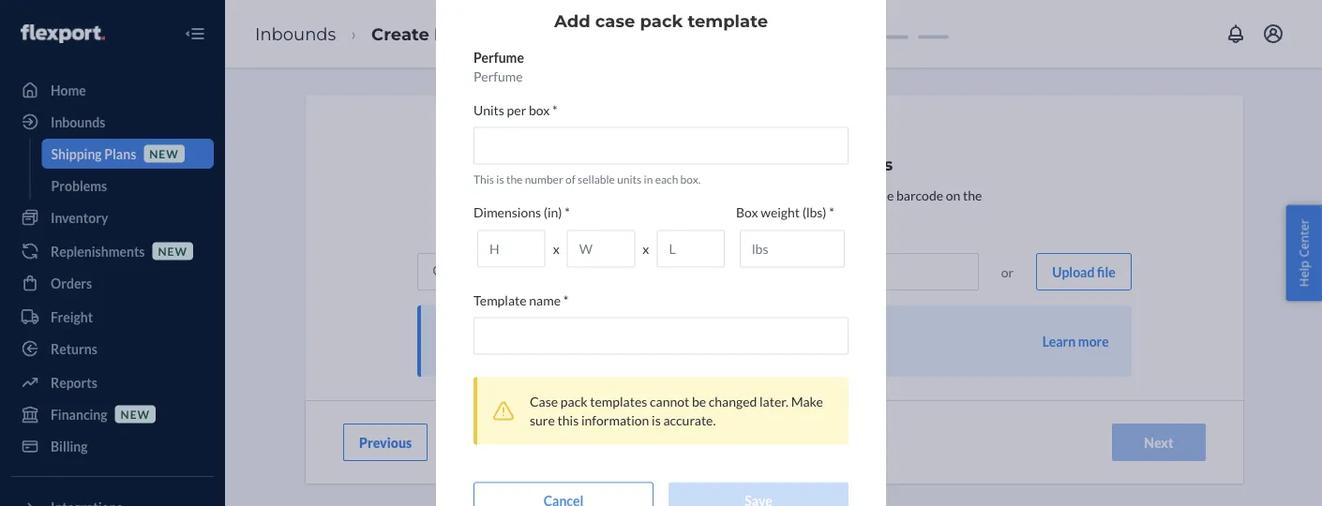 Task type: vqa. For each thing, say whether or not it's contained in the screenshot.
the bottommost and
no



Task type: describe. For each thing, give the bounding box(es) containing it.
units
[[617, 173, 642, 187]]

2 x from the left
[[643, 241, 649, 257]]

0 vertical spatial for
[[624, 324, 642, 340]]

dimensions (in) *
[[474, 205, 570, 220]]

flexport logo image
[[21, 24, 105, 43]]

templates
[[590, 394, 647, 410]]

units for units
[[1055, 400, 1081, 414]]

billing link
[[11, 431, 214, 461]]

billing
[[51, 438, 88, 454]]

0 vertical spatial is
[[496, 173, 504, 187]]

(in)
[[544, 205, 562, 220]]

inbound
[[583, 23, 657, 44]]

packing
[[690, 400, 728, 414]]

this inside case pack templates cannot be changed later. make sure this information is accurate.
[[558, 413, 579, 429]]

box
[[736, 205, 758, 220]]

skus
[[421, 400, 448, 414]]

reports
[[51, 375, 97, 391]]

later.
[[760, 394, 789, 410]]

case packs must have product information or a scannable barcode on the outside of the box.
[[567, 187, 982, 222]]

0 vertical spatial box.
[[681, 173, 701, 187]]

perfume perfume
[[474, 50, 524, 84]]

barcode
[[897, 187, 944, 203]]

L number field
[[657, 230, 725, 268]]

plans
[[104, 146, 136, 162]]

0 vertical spatial template
[[688, 11, 768, 31]]

2 horizontal spatial the
[[963, 187, 982, 203]]

template
[[474, 293, 527, 309]]

Number of boxes number field
[[952, 437, 1034, 476]]

each inside add a case pack template for each product. we'll save this information for future inbounds.
[[644, 324, 672, 340]]

cannot
[[650, 394, 690, 410]]

this is the number of sellable units in each box.
[[474, 173, 701, 187]]

* right box
[[552, 102, 558, 118]]

1 x from the left
[[553, 241, 560, 257]]

problems link
[[42, 171, 214, 201]]

inventory
[[51, 210, 108, 226]]

inventory link
[[11, 203, 214, 233]]

shipping
[[51, 146, 102, 162]]

1 vertical spatial inbounds link
[[11, 107, 214, 137]]

boxes
[[948, 400, 977, 414]]

scannable
[[837, 187, 894, 203]]

home link
[[11, 75, 214, 105]]

storage
[[510, 23, 578, 44]]

is inside case pack templates cannot be changed later. make sure this information is accurate.
[[652, 413, 661, 429]]

add inside add a case pack template for each product. we'll save this information for future inbounds.
[[474, 324, 498, 340]]

upload file
[[1052, 264, 1116, 280]]

perfume down skus
[[421, 437, 472, 453]]

case inside add a case pack template for each product. we'll save this information for future inbounds.
[[510, 324, 536, 340]]

template name *
[[474, 293, 569, 309]]

W number field
[[567, 230, 635, 268]]

sellable
[[578, 173, 615, 187]]

problems
[[51, 178, 107, 194]]

details
[[731, 400, 763, 414]]

1 horizontal spatial or
[[1001, 264, 1014, 280]]

name
[[529, 293, 561, 309]]

H number field
[[477, 230, 545, 268]]

home
[[51, 82, 86, 98]]

1 vertical spatial more
[[1078, 333, 1109, 349]]

shipping plans
[[51, 146, 136, 162]]

outside
[[688, 206, 730, 222]]

information inside case pack templates cannot be changed later. make sure this information is accurate.
[[581, 413, 649, 429]]

help
[[1296, 261, 1312, 287]]

number
[[525, 173, 563, 187]]

breadcrumbs navigation
[[240, 6, 672, 61]]

returns
[[51, 341, 97, 357]]

product
[[694, 187, 739, 203]]

upload file button
[[1037, 253, 1132, 291]]

add case-packed products
[[656, 154, 893, 174]]

1 vertical spatial inbounds
[[51, 114, 105, 130]]

add a case pack template for each product. we'll save this information for future inbounds.
[[474, 324, 742, 361]]

per
[[507, 102, 526, 118]]

orders
[[51, 275, 92, 291]]

of inside case packs must have product information or a scannable barcode on the outside of the box.
[[733, 206, 745, 222]]

this
[[474, 173, 494, 187]]

freight
[[51, 309, 93, 325]]

0 horizontal spatial of
[[566, 173, 576, 187]]

perfume link
[[421, 437, 472, 453]]

changed
[[709, 394, 757, 410]]

packs
[[598, 187, 630, 203]]

perfume down create reserve storage inbound
[[474, 50, 524, 66]]

sure
[[530, 413, 555, 429]]

previous
[[359, 435, 412, 451]]

* right (lbs)
[[829, 205, 835, 220]]

center
[[1296, 219, 1312, 258]]

we'll
[[474, 345, 503, 361]]

(lbs)
[[802, 205, 827, 220]]



Task type: locate. For each thing, give the bounding box(es) containing it.
1 horizontal spatial inbounds
[[255, 23, 336, 44]]

0 horizontal spatial case
[[530, 394, 558, 410]]

learn
[[795, 206, 828, 222], [1043, 333, 1076, 349]]

1 vertical spatial learn
[[1043, 333, 1076, 349]]

0 vertical spatial add
[[554, 11, 590, 31]]

of left sellable
[[566, 173, 576, 187]]

1 vertical spatial learn more
[[1043, 333, 1109, 349]]

financing
[[51, 407, 107, 423]]

1 horizontal spatial the
[[747, 206, 766, 222]]

information up templates in the bottom left of the page
[[557, 345, 625, 361]]

orders link
[[11, 268, 214, 298]]

case for case pack templates cannot be changed later. make sure this information is accurate.
[[530, 394, 558, 410]]

case up sure
[[530, 394, 558, 410]]

0 vertical spatial learn more
[[795, 206, 862, 222]]

0 horizontal spatial the
[[506, 173, 523, 187]]

1 horizontal spatial more
[[1078, 333, 1109, 349]]

0 vertical spatial or
[[812, 187, 825, 203]]

0 horizontal spatial learn more button
[[795, 204, 862, 223]]

case-
[[697, 154, 744, 174]]

0 horizontal spatial case
[[510, 324, 536, 340]]

learn more button down scannable
[[795, 204, 862, 223]]

next button
[[1112, 424, 1206, 461]]

is down cannot
[[652, 413, 661, 429]]

products
[[814, 154, 893, 174]]

of down the product on the top right of page
[[733, 206, 745, 222]]

inbounds
[[255, 23, 336, 44], [51, 114, 105, 130]]

box weight (lbs) *
[[736, 205, 835, 220]]

*
[[552, 102, 558, 118], [565, 205, 570, 220], [829, 205, 835, 220], [563, 293, 569, 309]]

case right the storage
[[595, 11, 635, 31]]

2 vertical spatial new
[[121, 407, 150, 421]]

learn more down scannable
[[795, 206, 862, 222]]

weight
[[761, 205, 800, 220]]

returns link
[[11, 334, 214, 364]]

1 horizontal spatial x
[[643, 241, 649, 257]]

box.
[[681, 173, 701, 187], [769, 206, 792, 222]]

0 horizontal spatial template
[[569, 324, 622, 340]]

0 vertical spatial learn
[[795, 206, 828, 222]]

learn down upload
[[1043, 333, 1076, 349]]

each
[[655, 173, 678, 187], [644, 324, 672, 340]]

1 horizontal spatial this
[[558, 413, 579, 429]]

0 vertical spatial a
[[828, 187, 834, 203]]

1 vertical spatial units
[[1055, 400, 1081, 414]]

or left upload
[[1001, 264, 1014, 280]]

0 horizontal spatial x
[[553, 241, 560, 257]]

reports link
[[11, 368, 214, 398]]

inbounds.
[[686, 345, 742, 361]]

learn more button down upload
[[1043, 332, 1109, 351]]

pack inside case pack templates cannot be changed later. make sure this information is accurate.
[[561, 394, 588, 410]]

1 vertical spatial new
[[158, 244, 188, 258]]

x left 'l' 'number field'
[[643, 241, 649, 257]]

new up orders link
[[158, 244, 188, 258]]

is right this at the left
[[496, 173, 504, 187]]

0 vertical spatial inbounds link
[[255, 23, 336, 44]]

0 horizontal spatial more
[[831, 206, 862, 222]]

close navigation image
[[184, 23, 206, 45]]

in
[[644, 173, 653, 187]]

1 horizontal spatial units
[[1055, 400, 1081, 414]]

1 horizontal spatial inbounds link
[[255, 23, 336, 44]]

0 vertical spatial information
[[742, 187, 810, 203]]

None text field
[[474, 318, 849, 355]]

* right (in)
[[565, 205, 570, 220]]

1 vertical spatial add
[[656, 154, 692, 174]]

dimensions
[[474, 205, 541, 220]]

1 horizontal spatial is
[[652, 413, 661, 429]]

2 vertical spatial the
[[747, 206, 766, 222]]

inbounds inside breadcrumbs navigation
[[255, 23, 336, 44]]

0 vertical spatial new
[[149, 147, 179, 160]]

0 vertical spatial learn more button
[[795, 204, 862, 223]]

case for case packs must have product information or a scannable barcode on the outside of the box.
[[567, 187, 595, 203]]

learn more down upload
[[1043, 333, 1109, 349]]

this inside add a case pack template for each product. we'll save this information for future inbounds.
[[534, 345, 555, 361]]

perfume
[[474, 50, 524, 66], [474, 68, 523, 84], [421, 437, 472, 453], [421, 462, 464, 476]]

1 vertical spatial box.
[[769, 206, 792, 222]]

new
[[149, 147, 179, 160], [158, 244, 188, 258], [121, 407, 150, 421]]

previous button
[[343, 424, 428, 461]]

for left product.
[[624, 324, 642, 340]]

accurate.
[[663, 413, 716, 429]]

is
[[496, 173, 504, 187], [652, 413, 661, 429]]

1 vertical spatial this
[[558, 413, 579, 429]]

information up "weight" at the top right of page
[[742, 187, 810, 203]]

0 vertical spatial of
[[566, 173, 576, 187]]

next
[[1144, 435, 1174, 451]]

add case pack template
[[554, 11, 768, 31]]

each right in
[[655, 173, 678, 187]]

learn more
[[795, 206, 862, 222], [1043, 333, 1109, 349]]

0 horizontal spatial is
[[496, 173, 504, 187]]

information inside add a case pack template for each product. we'll save this information for future inbounds.
[[557, 345, 625, 361]]

0 vertical spatial pack
[[640, 11, 683, 31]]

a inside case packs must have product information or a scannable barcode on the outside of the box.
[[828, 187, 834, 203]]

2 vertical spatial pack
[[561, 394, 588, 410]]

box. up have
[[681, 173, 701, 187]]

on
[[946, 187, 961, 203]]

file
[[1097, 264, 1116, 280]]

box. inside case packs must have product information or a scannable barcode on the outside of the box.
[[769, 206, 792, 222]]

1 vertical spatial a
[[501, 324, 508, 340]]

packed
[[744, 154, 809, 174]]

lbs number field
[[740, 230, 845, 268]]

case
[[567, 187, 595, 203], [530, 394, 558, 410]]

new for financing
[[121, 407, 150, 421]]

0 vertical spatial case
[[567, 187, 595, 203]]

units per box *
[[474, 102, 558, 118]]

units
[[474, 102, 504, 118], [1055, 400, 1081, 414]]

or inside case packs must have product information or a scannable barcode on the outside of the box.
[[812, 187, 825, 203]]

for left future on the bottom of the page
[[628, 345, 645, 361]]

2 horizontal spatial add
[[656, 154, 692, 174]]

0 horizontal spatial box.
[[681, 173, 701, 187]]

case inside case packs must have product information or a scannable barcode on the outside of the box.
[[567, 187, 595, 203]]

1 vertical spatial information
[[557, 345, 625, 361]]

0 horizontal spatial learn
[[795, 206, 828, 222]]

perfume inside perfume perfume
[[474, 68, 523, 84]]

case pack templates cannot be changed later. make sure this information is accurate.
[[530, 394, 823, 429]]

reserve
[[434, 23, 505, 44]]

1 horizontal spatial template
[[688, 11, 768, 31]]

template inside add a case pack template for each product. we'll save this information for future inbounds.
[[569, 324, 622, 340]]

1 vertical spatial case
[[510, 324, 536, 340]]

new down reports link
[[121, 407, 150, 421]]

upload
[[1052, 264, 1095, 280]]

search image
[[433, 265, 447, 279]]

0 vertical spatial the
[[506, 173, 523, 187]]

this right save
[[534, 345, 555, 361]]

1 vertical spatial case
[[530, 394, 558, 410]]

0 horizontal spatial units
[[474, 102, 504, 118]]

create
[[371, 23, 429, 44]]

help center
[[1296, 219, 1312, 287]]

perfume down 'perfume' link
[[421, 462, 464, 476]]

or
[[812, 187, 825, 203], [1001, 264, 1014, 280]]

product.
[[675, 324, 724, 340]]

make
[[791, 394, 823, 410]]

1 vertical spatial learn more button
[[1043, 332, 1109, 351]]

case up save
[[510, 324, 536, 340]]

have
[[664, 187, 691, 203]]

1 vertical spatial template
[[569, 324, 622, 340]]

this
[[534, 345, 555, 361], [558, 413, 579, 429]]

add
[[554, 11, 590, 31], [656, 154, 692, 174], [474, 324, 498, 340]]

2 vertical spatial add
[[474, 324, 498, 340]]

create reserve storage inbound
[[371, 23, 657, 44]]

a left scannable
[[828, 187, 834, 203]]

learn more button
[[795, 204, 862, 223], [1043, 332, 1109, 351]]

this right sure
[[558, 413, 579, 429]]

inbounds link
[[255, 23, 336, 44], [11, 107, 214, 137]]

1 horizontal spatial box.
[[769, 206, 792, 222]]

0 vertical spatial case
[[595, 11, 635, 31]]

packing details
[[690, 400, 763, 414]]

x down (in)
[[553, 241, 560, 257]]

1 horizontal spatial of
[[733, 206, 745, 222]]

2 vertical spatial information
[[581, 413, 649, 429]]

add for add case-packed products
[[656, 154, 692, 174]]

case inside case pack templates cannot be changed later. make sure this information is accurate.
[[530, 394, 558, 410]]

inbounds link inside breadcrumbs navigation
[[255, 23, 336, 44]]

0 vertical spatial each
[[655, 173, 678, 187]]

box. right box
[[769, 206, 792, 222]]

save
[[506, 345, 531, 361]]

new for replenishments
[[158, 244, 188, 258]]

information inside case packs must have product information or a scannable barcode on the outside of the box.
[[742, 187, 810, 203]]

help center button
[[1286, 205, 1322, 301]]

be
[[692, 394, 706, 410]]

information down templates in the bottom left of the page
[[581, 413, 649, 429]]

a
[[828, 187, 834, 203], [501, 324, 508, 340]]

pack
[[640, 11, 683, 31], [538, 324, 566, 340], [561, 394, 588, 410]]

1 horizontal spatial learn more
[[1043, 333, 1109, 349]]

case down 'this is the number of sellable units in each box.'
[[567, 187, 595, 203]]

1 vertical spatial the
[[963, 187, 982, 203]]

pack inside add a case pack template for each product. we'll save this information for future inbounds.
[[538, 324, 566, 340]]

0 vertical spatial more
[[831, 206, 862, 222]]

a inside add a case pack template for each product. we'll save this information for future inbounds.
[[501, 324, 508, 340]]

0 horizontal spatial this
[[534, 345, 555, 361]]

1 vertical spatial for
[[628, 345, 645, 361]]

0 horizontal spatial learn more
[[795, 206, 862, 222]]

replenishments
[[51, 243, 145, 259]]

1 vertical spatial pack
[[538, 324, 566, 340]]

0 horizontal spatial inbounds
[[51, 114, 105, 130]]

0 horizontal spatial a
[[501, 324, 508, 340]]

information
[[742, 187, 810, 203], [557, 345, 625, 361], [581, 413, 649, 429]]

1 horizontal spatial learn
[[1043, 333, 1076, 349]]

add for add case pack template
[[554, 11, 590, 31]]

perfume up units per box *
[[474, 68, 523, 84]]

1 vertical spatial each
[[644, 324, 672, 340]]

0 vertical spatial this
[[534, 345, 555, 361]]

1 horizontal spatial case
[[567, 187, 595, 203]]

must
[[633, 187, 662, 203]]

1 vertical spatial or
[[1001, 264, 1014, 280]]

new for shipping plans
[[149, 147, 179, 160]]

box
[[529, 102, 550, 118]]

units for units per box *
[[474, 102, 504, 118]]

perfume row
[[418, 419, 1132, 493]]

1 horizontal spatial case
[[595, 11, 635, 31]]

0 horizontal spatial or
[[812, 187, 825, 203]]

1 horizontal spatial learn more button
[[1043, 332, 1109, 351]]

1 vertical spatial of
[[733, 206, 745, 222]]

the
[[506, 173, 523, 187], [963, 187, 982, 203], [747, 206, 766, 222]]

freight link
[[11, 302, 214, 332]]

1 horizontal spatial a
[[828, 187, 834, 203]]

or up (lbs)
[[812, 187, 825, 203]]

0 horizontal spatial inbounds link
[[11, 107, 214, 137]]

a up save
[[501, 324, 508, 340]]

0 vertical spatial units
[[474, 102, 504, 118]]

for
[[624, 324, 642, 340], [628, 345, 645, 361]]

learn up lbs number field
[[795, 206, 828, 222]]

more down scannable
[[831, 206, 862, 222]]

* right name
[[563, 293, 569, 309]]

each up future on the bottom of the page
[[644, 324, 672, 340]]

0 vertical spatial inbounds
[[255, 23, 336, 44]]

more down upload file button on the right
[[1078, 333, 1109, 349]]

0 horizontal spatial add
[[474, 324, 498, 340]]

1 vertical spatial is
[[652, 413, 661, 429]]

1 horizontal spatial add
[[554, 11, 590, 31]]

None number field
[[474, 127, 849, 165]]

future
[[647, 345, 684, 361]]

new right plans
[[149, 147, 179, 160]]



